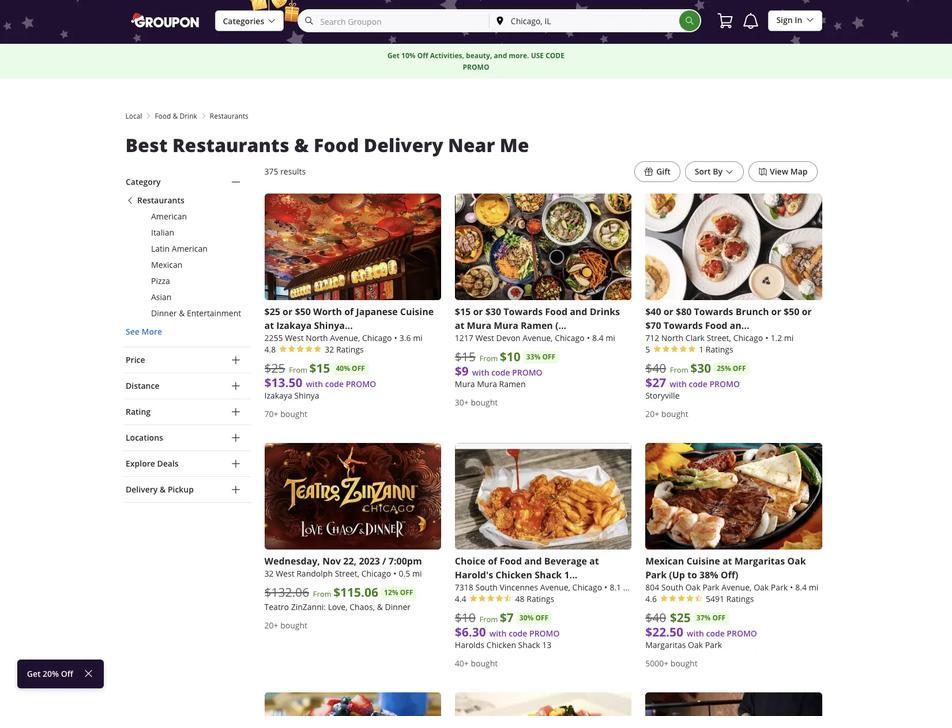 Task type: locate. For each thing, give the bounding box(es) containing it.
or inside $25 or $50 worth of japanese cuisine at izakaya shinya... 2255 west north avenue, chicago • 3.6 mi
[[283, 306, 293, 318]]

west down wednesday,
[[276, 569, 294, 580]]

ratings right the '5491'
[[726, 594, 754, 605]]

chicago inside wednesday, nov 22, 2023 / 7:00pm 32 west randolph street, chicago • 0.5 mi
[[361, 569, 391, 580]]

from for $10
[[479, 354, 498, 364]]

$15 inside $15 or $30 towards food and drinks at mura mura ramen (... 1217 west devon avenue, chicago • 8.4 mi
[[455, 306, 471, 318]]

ramen left (...
[[521, 320, 553, 332]]

2 horizontal spatial and
[[570, 306, 587, 318]]

promo inside $40 $25 37% off $22.50 with code promo margaritas oak park
[[727, 629, 757, 640]]

food inside $15 or $30 towards food and drinks at mura mura ramen (... 1217 west devon avenue, chicago • 8.4 mi
[[545, 306, 567, 318]]

0 vertical spatial 32
[[325, 344, 334, 355]]

mexican up pizza at the left of page
[[151, 259, 182, 270]]

32 up $132.06
[[264, 569, 274, 580]]

1 horizontal spatial and
[[524, 556, 542, 568]]

with up storyville
[[670, 379, 687, 390]]

promo inside $40 from $30 25% off $27 with code promo storyville
[[710, 379, 740, 390]]

1 $50 from the left
[[295, 306, 311, 318]]

off right 37%
[[712, 614, 726, 624]]

south for $6.30
[[475, 583, 498, 594]]

$50 right brunch
[[784, 306, 799, 318]]

ratings for shinya
[[336, 344, 364, 355]]

delivery
[[364, 133, 443, 157], [125, 484, 157, 495]]

american up italian
[[151, 211, 187, 222]]

0 vertical spatial 20+
[[645, 409, 659, 420]]

2 $50 from the left
[[784, 306, 799, 318]]

best
[[125, 133, 168, 157]]

avenue, inside mexican cuisine at margaritas oak park (up to 38% off) 804 south oak park avenue, oak park • 8.4 mi
[[722, 583, 752, 594]]

8.4
[[592, 333, 604, 344], [795, 583, 807, 594]]

bought for $22.50
[[671, 659, 698, 670]]

$40 for or
[[645, 306, 661, 318]]

7:00pm
[[389, 556, 422, 568]]

bought right 30+
[[471, 397, 498, 408]]

0 vertical spatial dinner
[[151, 308, 176, 319]]

mi inside mexican cuisine at margaritas oak park (up to 38% off) 804 south oak park avenue, oak park • 8.4 mi
[[809, 583, 818, 594]]

1 vertical spatial $10
[[455, 610, 476, 626]]

2 vertical spatial $25
[[670, 610, 691, 627]]

0 horizontal spatial margaritas
[[645, 640, 686, 651]]

street,
[[707, 333, 731, 344], [335, 569, 359, 580]]

1 horizontal spatial delivery
[[364, 133, 443, 157]]

chicago inside choice of food and beverage at harold's chicken shack 1... 7318 south vincennes avenue, chicago • 8.1 mi
[[572, 583, 602, 594]]

1 vertical spatial shack
[[518, 640, 540, 651]]

$40 up $70
[[645, 306, 661, 318]]

1 vertical spatial and
[[570, 306, 587, 318]]

ramen down from $10
[[499, 379, 526, 390]]

0 vertical spatial of
[[344, 306, 354, 318]]

0 horizontal spatial delivery
[[125, 484, 157, 495]]

1 vertical spatial off
[[61, 669, 73, 680]]

of inside $25 or $50 worth of japanese cuisine at izakaya shinya... 2255 west north avenue, chicago • 3.6 mi
[[344, 306, 354, 318]]

2 south from the left
[[661, 583, 683, 594]]

ratings up '40% off'
[[336, 344, 364, 355]]

$40 inside $40 from $30 25% off $27 with code promo storyville
[[645, 361, 666, 377]]

$25 for $25
[[264, 361, 285, 377]]

off for 20%
[[61, 669, 73, 680]]

1 horizontal spatial $50
[[784, 306, 799, 318]]

$25 up 2255
[[264, 306, 280, 318]]

code down 40%
[[325, 379, 344, 390]]

at right beverage
[[589, 556, 599, 568]]

avenue, inside choice of food and beverage at harold's chicken shack 1... 7318 south vincennes avenue, chicago • 8.1 mi
[[540, 583, 570, 594]]

1 horizontal spatial south
[[661, 583, 683, 594]]

1 vertical spatial get
[[27, 669, 41, 680]]

1 vertical spatial dinner
[[385, 602, 411, 613]]

0 horizontal spatial 20+
[[264, 621, 278, 632]]

chicken
[[496, 569, 532, 582], [486, 640, 516, 651]]

3 or from the left
[[664, 306, 673, 318]]

$25 left 37%
[[670, 610, 691, 627]]

0 horizontal spatial off
[[61, 669, 73, 680]]

0 horizontal spatial of
[[344, 306, 354, 318]]

$25
[[264, 306, 280, 318], [264, 361, 285, 377], [670, 610, 691, 627]]

1 vertical spatial $25
[[264, 361, 285, 377]]

avenue, inside $25 or $50 worth of japanese cuisine at izakaya shinya... 2255 west north avenue, chicago • 3.6 mi
[[330, 333, 360, 344]]

and
[[494, 50, 507, 60], [570, 306, 587, 318], [524, 556, 542, 568]]

8.4 inside mexican cuisine at margaritas oak park (up to 38% off) 804 south oak park avenue, oak park • 8.4 mi
[[795, 583, 807, 594]]

1 vertical spatial mexican
[[645, 556, 684, 568]]

from up zinzanni:
[[313, 590, 331, 600]]

$25 inside $25 or $50 worth of japanese cuisine at izakaya shinya... 2255 west north avenue, chicago • 3.6 mi
[[264, 306, 280, 318]]

from inside from $15
[[289, 365, 307, 376]]

1 vertical spatial restaurants
[[172, 133, 289, 157]]

from left $7 on the bottom right
[[479, 615, 498, 625]]

1 vertical spatial cuisine
[[686, 556, 720, 568]]

chicago down (...
[[555, 333, 585, 344]]

storyville
[[645, 391, 680, 401]]

search image
[[685, 16, 695, 25]]

mi inside choice of food and beverage at harold's chicken shack 1... 7318 south vincennes avenue, chicago • 8.1 mi
[[623, 583, 633, 594]]

3 $40 from the top
[[645, 610, 666, 626]]

0 vertical spatial street,
[[707, 333, 731, 344]]

off right 25%
[[733, 364, 746, 374]]

chicago down japanese
[[362, 333, 392, 344]]

west right '1217'
[[475, 333, 494, 344]]

0 vertical spatial restaurants
[[210, 111, 248, 121]]

1 vertical spatial $40
[[645, 361, 666, 377]]

of up shinya...
[[344, 306, 354, 318]]

from inside from $7
[[479, 615, 498, 625]]

bought right 40+
[[471, 659, 498, 670]]

food inside breadcrumbs element
[[155, 111, 171, 121]]

0 vertical spatial 8.4
[[592, 333, 604, 344]]

gift
[[656, 166, 671, 177]]

north right 712
[[661, 333, 683, 344]]

0 vertical spatial mexican
[[151, 259, 182, 270]]

promo down 33%
[[512, 367, 542, 378]]

west inside $15 or $30 towards food and drinks at mura mura ramen (... 1217 west devon avenue, chicago • 8.4 mi
[[475, 333, 494, 344]]

get inside the 'get 10% off activities, beauty, and more. use code promo'
[[388, 50, 400, 60]]

$40 inside $40 or $80 towards brunch or $50 or $70 towards food an... 712 north clark street, chicago • 1.2 mi
[[645, 306, 661, 318]]

$50 inside $40 or $80 towards brunch or $50 or $70 towards food an... 712 north clark street, chicago • 1.2 mi
[[784, 306, 799, 318]]

or inside $15 or $30 towards food and drinks at mura mura ramen (... 1217 west devon avenue, chicago • 8.4 mi
[[473, 306, 483, 318]]

$30 inside $15 or $30 towards food and drinks at mura mura ramen (... 1217 west devon avenue, chicago • 8.4 mi
[[485, 306, 501, 318]]

$25 down the '4.8'
[[264, 361, 285, 377]]

2 or from the left
[[473, 306, 483, 318]]

1 vertical spatial 32
[[264, 569, 274, 580]]

$30 up the devon
[[485, 306, 501, 318]]

off right 40%
[[352, 364, 365, 374]]

south down (up
[[661, 583, 683, 594]]

1 vertical spatial ramen
[[499, 379, 526, 390]]

off right 10%
[[417, 50, 428, 60]]

category button
[[123, 170, 251, 195]]

avenue, down "1..."
[[540, 583, 570, 594]]

0 horizontal spatial and
[[494, 50, 507, 60]]

40% off
[[336, 364, 365, 374]]

promo down 5491 ratings
[[727, 629, 757, 640]]

0 horizontal spatial street,
[[335, 569, 359, 580]]

restaurants up 375
[[172, 133, 289, 157]]

off right 30%
[[535, 614, 549, 624]]

0 horizontal spatial mexican
[[151, 259, 182, 270]]

or for $40
[[664, 306, 673, 318]]

with
[[472, 367, 489, 378], [306, 379, 323, 390], [670, 379, 687, 390], [489, 629, 507, 640], [687, 629, 704, 640]]

more.
[[509, 50, 529, 60]]

0 horizontal spatial south
[[475, 583, 498, 594]]

0 vertical spatial get
[[388, 50, 400, 60]]

bought down storyville
[[661, 409, 688, 420]]

0 vertical spatial off
[[417, 50, 428, 60]]

$40 down 4.6
[[645, 610, 666, 626]]

32 down shinya...
[[325, 344, 334, 355]]

&
[[173, 111, 178, 121], [294, 133, 309, 157], [179, 308, 184, 319], [159, 484, 165, 495], [377, 602, 383, 613]]

and inside choice of food and beverage at harold's chicken shack 1... 7318 south vincennes avenue, chicago • 8.1 mi
[[524, 556, 542, 568]]

0 horizontal spatial north
[[306, 333, 328, 344]]

1 horizontal spatial north
[[661, 333, 683, 344]]

2023
[[359, 556, 380, 568]]

0 vertical spatial $10
[[500, 349, 521, 366]]

0 horizontal spatial 20+ bought
[[264, 621, 307, 632]]

izakaya
[[276, 320, 312, 332], [264, 391, 292, 401]]

0 horizontal spatial dinner
[[151, 308, 176, 319]]

33%
[[526, 352, 541, 362]]

harold's
[[455, 569, 493, 582]]

mi inside $40 or $80 towards brunch or $50 or $70 towards food an... 712 north clark street, chicago • 1.2 mi
[[784, 333, 794, 344]]

get left 10%
[[388, 50, 400, 60]]

restaurants right drink
[[210, 111, 248, 121]]

3.6
[[399, 333, 411, 344]]

of right choice
[[488, 556, 497, 568]]

$40 for from
[[645, 361, 666, 377]]

$30 down 1
[[690, 361, 711, 377]]

$50 left worth at the left of page
[[295, 306, 311, 318]]

& inside american italian latin american mexican pizza asian dinner & entertainment
[[179, 308, 184, 319]]

12%
[[384, 588, 398, 598]]

american down italian link at left
[[171, 243, 207, 254]]

american italian latin american mexican pizza asian dinner & entertainment
[[151, 211, 241, 319]]

ratings right 1
[[706, 344, 733, 355]]

$50 inside $25 or $50 worth of japanese cuisine at izakaya shinya... 2255 west north avenue, chicago • 3.6 mi
[[295, 306, 311, 318]]

italian
[[151, 227, 174, 238]]

& down 'asian' link
[[179, 308, 184, 319]]

0 vertical spatial 20+ bought
[[645, 409, 688, 420]]

1 or from the left
[[283, 306, 293, 318]]

20+ down teatro
[[264, 621, 278, 632]]

1 horizontal spatial off
[[417, 50, 428, 60]]

$30 for $27
[[690, 361, 711, 377]]

1 $40 from the top
[[645, 306, 661, 318]]

0 horizontal spatial 32
[[264, 569, 274, 580]]

cuisine up 38%
[[686, 556, 720, 568]]

get
[[388, 50, 400, 60], [27, 669, 41, 680]]

with up shinya
[[306, 379, 323, 390]]

code down 37%
[[706, 629, 725, 640]]

mi
[[413, 333, 423, 344], [606, 333, 615, 344], [784, 333, 794, 344], [412, 569, 422, 580], [623, 583, 633, 594], [809, 583, 818, 594]]

1 horizontal spatial of
[[488, 556, 497, 568]]

see
[[125, 326, 139, 337]]

chicago inside $25 or $50 worth of japanese cuisine at izakaya shinya... 2255 west north avenue, chicago • 3.6 mi
[[362, 333, 392, 344]]

from for $15
[[289, 365, 307, 376]]

1 horizontal spatial margaritas
[[734, 556, 785, 568]]

0 vertical spatial ramen
[[521, 320, 553, 332]]

30%
[[519, 614, 534, 624]]

cuisine inside $25 or $50 worth of japanese cuisine at izakaya shinya... 2255 west north avenue, chicago • 3.6 mi
[[400, 306, 434, 318]]

izakaya up 70+ at the left
[[264, 391, 292, 401]]

see more
[[125, 326, 162, 337]]

$15 down '1217'
[[455, 349, 476, 365]]

delivery & pickup button
[[123, 477, 251, 503]]

mura up 30+
[[455, 379, 475, 390]]

avenue, up 5491 ratings
[[722, 583, 752, 594]]

20+ bought
[[645, 409, 688, 420], [264, 621, 307, 632]]

north
[[306, 333, 328, 344], [661, 333, 683, 344]]

towards up an...
[[694, 306, 733, 318]]

from $7
[[479, 610, 514, 627]]

shinya...
[[314, 320, 353, 332]]

or for $15
[[473, 306, 483, 318]]

of
[[344, 306, 354, 318], [488, 556, 497, 568]]

$40 inside $40 $25 37% off $22.50 with code promo margaritas oak park
[[645, 610, 666, 626]]

at inside $25 or $50 worth of japanese cuisine at izakaya shinya... 2255 west north avenue, chicago • 3.6 mi
[[264, 320, 274, 332]]

$15 for $15 or $30 towards food and drinks at mura mura ramen (... 1217 west devon avenue, chicago • 8.4 mi
[[455, 306, 471, 318]]

1 vertical spatial chicken
[[486, 640, 516, 651]]

$40 down 5
[[645, 361, 666, 377]]

0 vertical spatial izakaya
[[276, 320, 312, 332]]

dinner down "12%"
[[385, 602, 411, 613]]

70+
[[264, 409, 278, 420]]

promo down '40% off'
[[346, 379, 376, 390]]

avenue, up 32 ratings
[[330, 333, 360, 344]]

with inside $13.50 with code promo izakaya shinya
[[306, 379, 323, 390]]

1 horizontal spatial get
[[388, 50, 400, 60]]

bought for $13.50
[[280, 409, 307, 420]]

search element
[[680, 10, 700, 31]]

1 north from the left
[[306, 333, 328, 344]]

1 horizontal spatial dinner
[[385, 602, 411, 613]]

zinzanni:
[[291, 602, 326, 613]]

promo up '13'
[[529, 629, 560, 640]]

with right $9
[[472, 367, 489, 378]]

0 vertical spatial $30
[[485, 306, 501, 318]]

towards down $80
[[664, 320, 703, 332]]

ratings for chicken
[[527, 594, 554, 605]]

& left pickup
[[159, 484, 165, 495]]

dinner inside $132.06 from $115.06 12% off teatro zinzanni: love, chaos, & dinner
[[385, 602, 411, 613]]

2255
[[264, 333, 283, 344]]

latin
[[151, 243, 169, 254]]

west right 2255
[[285, 333, 304, 344]]

view map button
[[748, 161, 817, 182]]

from inside from $10
[[479, 354, 498, 364]]

1 horizontal spatial street,
[[707, 333, 731, 344]]

0 horizontal spatial get
[[27, 669, 41, 680]]

promo down beauty,
[[463, 62, 489, 72]]

shinya
[[294, 391, 319, 401]]

nov
[[322, 556, 341, 568]]

izakaya inside $13.50 with code promo izakaya shinya
[[264, 391, 292, 401]]

code inside $40 $25 37% off $22.50 with code promo margaritas oak park
[[706, 629, 725, 640]]

rating
[[125, 407, 150, 417]]

oak inside $40 $25 37% off $22.50 with code promo margaritas oak park
[[688, 640, 703, 651]]

2 north from the left
[[661, 333, 683, 344]]

from right $27
[[670, 365, 688, 376]]

1 horizontal spatial cuisine
[[686, 556, 720, 568]]

south down the harold's
[[475, 583, 498, 594]]

0 horizontal spatial cuisine
[[400, 306, 434, 318]]

$15
[[455, 306, 471, 318], [455, 349, 476, 365], [309, 361, 330, 377]]

1 horizontal spatial 20+ bought
[[645, 409, 688, 420]]

izakaya inside $25 or $50 worth of japanese cuisine at izakaya shinya... 2255 west north avenue, chicago • 3.6 mi
[[276, 320, 312, 332]]

$40 for $25
[[645, 610, 666, 626]]

32 inside wednesday, nov 22, 2023 / 7:00pm 32 west randolph street, chicago • 0.5 mi
[[264, 569, 274, 580]]

1 vertical spatial of
[[488, 556, 497, 568]]

7318
[[455, 583, 473, 594]]

code down 30%
[[509, 629, 527, 640]]

restaurants link
[[125, 195, 251, 206]]

0 vertical spatial and
[[494, 50, 507, 60]]

and left more.
[[494, 50, 507, 60]]

& right chaos,
[[377, 602, 383, 613]]

2 vertical spatial restaurants
[[137, 195, 184, 206]]

off inside $40 $25 37% off $22.50 with code promo margaritas oak park
[[712, 614, 726, 624]]

1 vertical spatial 20+
[[264, 621, 278, 632]]

from $15
[[289, 361, 330, 377]]

south inside mexican cuisine at margaritas oak park (up to 38% off) 804 south oak park avenue, oak park • 8.4 mi
[[661, 583, 683, 594]]

view
[[770, 166, 788, 177]]

• inside wednesday, nov 22, 2023 / 7:00pm 32 west randolph street, chicago • 0.5 mi
[[393, 569, 396, 580]]

2 vertical spatial $40
[[645, 610, 666, 626]]

italian link
[[125, 227, 251, 239]]

explore deals
[[125, 458, 178, 469]]

$22.50
[[645, 625, 683, 641]]

park
[[645, 569, 667, 582], [703, 583, 719, 594], [771, 583, 788, 594], [705, 640, 722, 651]]

0 vertical spatial $25
[[264, 306, 280, 318]]

at up off)
[[723, 556, 732, 568]]

off inside the 'get 10% off activities, beauty, and more. use code promo'
[[417, 50, 428, 60]]

ramen inside $9 with code promo mura mura ramen
[[499, 379, 526, 390]]

ratings up 30% off
[[527, 594, 554, 605]]

30+ bought
[[455, 397, 498, 408]]

delivery & pickup
[[125, 484, 193, 495]]

$30 inside $40 from $30 25% off $27 with code promo storyville
[[690, 361, 711, 377]]

code down from $10
[[491, 367, 510, 378]]

0 vertical spatial cuisine
[[400, 306, 434, 318]]

code
[[491, 367, 510, 378], [325, 379, 344, 390], [689, 379, 707, 390], [509, 629, 527, 640], [706, 629, 725, 640]]

from $10
[[479, 349, 521, 366]]

0 vertical spatial chicken
[[496, 569, 532, 582]]

22,
[[343, 556, 357, 568]]

2 vertical spatial and
[[524, 556, 542, 568]]

towards inside $15 or $30 towards food and drinks at mura mura ramen (... 1217 west devon avenue, chicago • 8.4 mi
[[504, 306, 543, 318]]

1 vertical spatial 8.4
[[795, 583, 807, 594]]

48 ratings
[[515, 594, 554, 605]]

chicago down the 2023
[[361, 569, 391, 580]]

from for $7
[[479, 615, 498, 625]]

37%
[[696, 614, 711, 624]]

at up '1217'
[[455, 320, 464, 332]]

0 vertical spatial $40
[[645, 306, 661, 318]]

asian
[[151, 292, 171, 303]]

0 horizontal spatial $30
[[485, 306, 501, 318]]

$10
[[500, 349, 521, 366], [455, 610, 476, 626]]

mexican inside mexican cuisine at margaritas oak park (up to 38% off) 804 south oak park avenue, oak park • 8.4 mi
[[645, 556, 684, 568]]

towards for ramen
[[504, 306, 543, 318]]

with inside $6.30 with code promo harolds chicken shack 13
[[489, 629, 507, 640]]

$10 down the devon
[[500, 349, 521, 366]]

2 $40 from the top
[[645, 361, 666, 377]]

1 vertical spatial izakaya
[[264, 391, 292, 401]]

8.4 inside $15 or $30 towards food and drinks at mura mura ramen (... 1217 west devon avenue, chicago • 8.4 mi
[[592, 333, 604, 344]]

0 vertical spatial shack
[[535, 569, 562, 582]]

promo down 25%
[[710, 379, 740, 390]]

mexican link
[[125, 259, 251, 271]]

north down shinya...
[[306, 333, 328, 344]]

me
[[500, 133, 529, 157]]

avenue, up 33% off
[[523, 333, 553, 344]]

1 vertical spatial street,
[[335, 569, 359, 580]]

$15 left 40%
[[309, 361, 330, 377]]

explore deals button
[[123, 452, 251, 477]]

local
[[125, 111, 142, 121]]

code inside $6.30 with code promo harolds chicken shack 13
[[509, 629, 527, 640]]

and left drinks
[[570, 306, 587, 318]]

or
[[283, 306, 293, 318], [473, 306, 483, 318], [664, 306, 673, 318], [771, 306, 781, 318], [802, 306, 812, 318]]

1 south from the left
[[475, 583, 498, 594]]

bought
[[471, 397, 498, 408], [280, 409, 307, 420], [661, 409, 688, 420], [280, 621, 307, 632], [471, 659, 498, 670], [671, 659, 698, 670]]

1 horizontal spatial 32
[[325, 344, 334, 355]]

$15 or $30 towards food and drinks at mura mura ramen (... 1217 west devon avenue, chicago • 8.4 mi
[[455, 306, 620, 344]]

& up results
[[294, 133, 309, 157]]

$30
[[485, 306, 501, 318], [690, 361, 711, 377]]

promo
[[463, 62, 489, 72], [512, 367, 542, 378], [346, 379, 376, 390], [710, 379, 740, 390], [529, 629, 560, 640], [727, 629, 757, 640]]

and inside $15 or $30 towards food and drinks at mura mura ramen (... 1217 west devon avenue, chicago • 8.4 mi
[[570, 306, 587, 318]]

bought right the 5000+
[[671, 659, 698, 670]]

chicago inside $40 or $80 towards brunch or $50 or $70 towards food an... 712 north clark street, chicago • 1.2 mi
[[733, 333, 763, 344]]

margaritas up 5000+ bought
[[645, 640, 686, 651]]

1 horizontal spatial mexican
[[645, 556, 684, 568]]

20+ bought down teatro
[[264, 621, 307, 632]]

code inside $9 with code promo mura mura ramen
[[491, 367, 510, 378]]

with down from $7
[[489, 629, 507, 640]]

and inside the 'get 10% off activities, beauty, and more. use code promo'
[[494, 50, 507, 60]]

chicago down an...
[[733, 333, 763, 344]]

1 horizontal spatial 8.4
[[795, 583, 807, 594]]

0 horizontal spatial $50
[[295, 306, 311, 318]]

• inside $40 or $80 towards brunch or $50 or $70 towards food an... 712 north clark street, chicago • 1.2 mi
[[765, 333, 768, 344]]

american
[[151, 211, 187, 222], [171, 243, 207, 254]]

chicago
[[362, 333, 392, 344], [555, 333, 585, 344], [733, 333, 763, 344], [361, 569, 391, 580], [572, 583, 602, 594]]

drinks
[[590, 306, 620, 318]]

get for get 10% off activities, beauty, and more. use code promo
[[388, 50, 400, 60]]

south inside choice of food and beverage at harold's chicken shack 1... 7318 south vincennes avenue, chicago • 8.1 mi
[[475, 583, 498, 594]]

with inside $9 with code promo mura mura ramen
[[472, 367, 489, 378]]

1 vertical spatial $30
[[690, 361, 711, 377]]

0 horizontal spatial 8.4
[[592, 333, 604, 344]]

get left "20%"
[[27, 669, 41, 680]]

1 horizontal spatial 20+
[[645, 409, 659, 420]]

1 vertical spatial delivery
[[125, 484, 157, 495]]

code inside $13.50 with code promo izakaya shinya
[[325, 379, 344, 390]]

izakaya up 2255
[[276, 320, 312, 332]]

$15 up '1217'
[[455, 306, 471, 318]]

at
[[264, 320, 274, 332], [455, 320, 464, 332], [589, 556, 599, 568], [723, 556, 732, 568]]

dinner down asian
[[151, 308, 176, 319]]

chicken up the vincennes on the bottom right of page
[[496, 569, 532, 582]]

ratings
[[336, 344, 364, 355], [706, 344, 733, 355], [527, 594, 554, 605], [726, 594, 754, 605]]

0 vertical spatial margaritas
[[734, 556, 785, 568]]

chicken down from $7
[[486, 640, 516, 651]]

street, down 22,
[[335, 569, 359, 580]]

dinner
[[151, 308, 176, 319], [385, 602, 411, 613]]

1 vertical spatial margaritas
[[645, 640, 686, 651]]

20+ down storyville
[[645, 409, 659, 420]]

1 horizontal spatial $30
[[690, 361, 711, 377]]

with for $15
[[306, 379, 323, 390]]



Task type: describe. For each thing, give the bounding box(es) containing it.
4.8
[[264, 344, 276, 355]]

get 10% off activities, beauty, and more. use code promo
[[388, 50, 565, 72]]

48
[[515, 594, 525, 605]]

choice of food and beverage at harold's chicken shack 1... 7318 south vincennes avenue, chicago • 8.1 mi
[[455, 556, 633, 594]]

shack inside $6.30 with code promo harolds chicken shack 13
[[518, 640, 540, 651]]

in
[[795, 14, 802, 25]]

sort by button
[[685, 161, 744, 182]]

west inside $25 or $50 worth of japanese cuisine at izakaya shinya... 2255 west north avenue, chicago • 3.6 mi
[[285, 333, 304, 344]]

4.4
[[455, 594, 466, 605]]

off inside $40 from $30 25% off $27 with code promo storyville
[[733, 364, 746, 374]]

$15 for $15
[[455, 349, 476, 365]]

ratings for with
[[726, 594, 754, 605]]

• inside $25 or $50 worth of japanese cuisine at izakaya shinya... 2255 west north avenue, chicago • 3.6 mi
[[394, 333, 397, 344]]

$13.50
[[264, 375, 302, 392]]

1...
[[564, 569, 577, 582]]

40%
[[336, 364, 350, 374]]

with inside $40 $25 37% off $22.50 with code promo margaritas oak park
[[687, 629, 704, 640]]

chaos,
[[350, 602, 375, 613]]

park inside $40 $25 37% off $22.50 with code promo margaritas oak park
[[705, 640, 722, 651]]

1 vertical spatial american
[[171, 243, 207, 254]]

more
[[141, 326, 162, 337]]

70+ bought
[[264, 409, 307, 420]]

chicken inside $6.30 with code promo harolds chicken shack 13
[[486, 640, 516, 651]]

38%
[[699, 569, 718, 582]]

5
[[645, 344, 650, 355]]

see more button
[[125, 326, 162, 338]]

shack inside choice of food and beverage at harold's chicken shack 1... 7318 south vincennes avenue, chicago • 8.1 mi
[[535, 569, 562, 582]]

off inside $132.06 from $115.06 12% off teatro zinzanni: love, chaos, & dinner
[[400, 588, 413, 598]]

chicken inside choice of food and beverage at harold's chicken shack 1... 7318 south vincennes avenue, chicago • 8.1 mi
[[496, 569, 532, 582]]

american link
[[125, 211, 251, 223]]

get for get 20% off
[[27, 669, 41, 680]]

mura up the devon
[[494, 320, 518, 332]]

$25 inside $40 $25 37% off $22.50 with code promo margaritas oak park
[[670, 610, 691, 627]]

from inside $40 from $30 25% off $27 with code promo storyville
[[670, 365, 688, 376]]

restaurants inside breadcrumbs element
[[210, 111, 248, 121]]

5491
[[706, 594, 724, 605]]

margaritas inside mexican cuisine at margaritas oak park (up to 38% off) 804 south oak park avenue, oak park • 8.4 mi
[[734, 556, 785, 568]]

& inside $132.06 from $115.06 12% off teatro zinzanni: love, chaos, & dinner
[[377, 602, 383, 613]]

$132.06 from $115.06 12% off teatro zinzanni: love, chaos, & dinner
[[264, 585, 413, 613]]

$40 or $80 towards brunch or $50 or $70 towards food an... 712 north clark street, chicago • 1.2 mi
[[645, 306, 812, 344]]

food inside choice of food and beverage at harold's chicken shack 1... 7318 south vincennes avenue, chicago • 8.1 mi
[[500, 556, 522, 568]]

with for $7
[[489, 629, 507, 640]]

mura up '1217'
[[467, 320, 491, 332]]

groupon image
[[130, 12, 201, 28]]

$6.30 with code promo harolds chicken shack 13
[[455, 625, 560, 651]]

• inside mexican cuisine at margaritas oak park (up to 38% off) 804 south oak park avenue, oak park • 8.4 mi
[[790, 583, 793, 594]]

4 or from the left
[[771, 306, 781, 318]]

code for $10
[[491, 367, 510, 378]]

with inside $40 from $30 25% off $27 with code promo storyville
[[670, 379, 687, 390]]

promo inside the 'get 10% off activities, beauty, and more. use code promo'
[[463, 62, 489, 72]]

$132.06
[[264, 585, 309, 601]]

with for $10
[[472, 367, 489, 378]]

categories button
[[215, 10, 284, 32]]

north inside $40 or $80 towards brunch or $50 or $70 towards food an... 712 north clark street, chicago • 1.2 mi
[[661, 333, 683, 344]]

north inside $25 or $50 worth of japanese cuisine at izakaya shinya... 2255 west north avenue, chicago • 3.6 mi
[[306, 333, 328, 344]]

sort by
[[695, 166, 723, 177]]

$25 for $25 or $50 worth of japanese cuisine at izakaya shinya... 2255 west north avenue, chicago • 3.6 mi
[[264, 306, 280, 318]]

dinner & entertainment link
[[125, 308, 251, 319]]

distance button
[[123, 374, 251, 399]]

mexican inside american italian latin american mexican pizza asian dinner & entertainment
[[151, 259, 182, 270]]

Chicago, IL search field
[[489, 10, 680, 31]]

category list
[[125, 195, 251, 338]]

0 vertical spatial american
[[151, 211, 187, 222]]

map
[[790, 166, 808, 177]]

13
[[542, 640, 551, 651]]

mi inside $15 or $30 towards food and drinks at mura mura ramen (... 1217 west devon avenue, chicago • 8.4 mi
[[606, 333, 615, 344]]

40+ bought
[[455, 659, 498, 670]]

restaurants inside the category list
[[137, 195, 184, 206]]

code for $15
[[325, 379, 344, 390]]

1 horizontal spatial $10
[[500, 349, 521, 366]]

locations button
[[123, 426, 251, 451]]

japanese
[[356, 306, 398, 318]]

& inside dropdown button
[[159, 484, 165, 495]]

from inside $132.06 from $115.06 12% off teatro zinzanni: love, chaos, & dinner
[[313, 590, 331, 600]]

and for drinks
[[570, 306, 587, 318]]

1 vertical spatial 20+ bought
[[264, 621, 307, 632]]

deals
[[157, 458, 178, 469]]

of inside choice of food and beverage at harold's chicken shack 1... 7318 south vincennes avenue, chicago • 8.1 mi
[[488, 556, 497, 568]]

food inside $40 or $80 towards brunch or $50 or $70 towards food an... 712 north clark street, chicago • 1.2 mi
[[705, 320, 727, 332]]

street, inside $40 or $80 towards brunch or $50 or $70 towards food an... 712 north clark street, chicago • 1.2 mi
[[707, 333, 731, 344]]

price
[[125, 355, 145, 366]]

price button
[[123, 348, 251, 373]]

avenue, inside $15 or $30 towards food and drinks at mura mura ramen (... 1217 west devon avenue, chicago • 8.4 mi
[[523, 333, 553, 344]]

8.4 for oak
[[795, 583, 807, 594]]

1217
[[455, 333, 473, 344]]

712
[[645, 333, 659, 344]]

(up
[[669, 569, 685, 582]]

dinner inside american italian latin american mexican pizza asian dinner & entertainment
[[151, 308, 176, 319]]

wednesday,
[[264, 556, 320, 568]]

$6.30
[[455, 625, 486, 641]]

delivery inside dropdown button
[[125, 484, 157, 495]]

$40 from $30 25% off $27 with code promo storyville
[[645, 361, 746, 401]]

5491 ratings
[[706, 594, 754, 605]]

0 horizontal spatial $10
[[455, 610, 476, 626]]

activities,
[[430, 50, 464, 60]]

mura up 30+ bought
[[477, 379, 497, 390]]

choice
[[455, 556, 486, 568]]

• inside choice of food and beverage at harold's chicken shack 1... 7318 south vincennes avenue, chicago • 8.1 mi
[[604, 583, 607, 594]]

breadcrumbs element
[[123, 111, 829, 121]]

5000+
[[645, 659, 668, 670]]

& inside breadcrumbs element
[[173, 111, 178, 121]]

chicago inside $15 or $30 towards food and drinks at mura mura ramen (... 1217 west devon avenue, chicago • 8.4 mi
[[555, 333, 585, 344]]

bought for $27
[[661, 409, 688, 420]]

to
[[687, 569, 697, 582]]

$30 for and
[[485, 306, 501, 318]]

$40 $25 37% off $22.50 with code promo margaritas oak park
[[645, 610, 757, 651]]

ramen inside $15 or $30 towards food and drinks at mura mura ramen (... 1217 west devon avenue, chicago • 8.4 mi
[[521, 320, 553, 332]]

Search Groupon search field
[[298, 9, 701, 32]]

off for 10%
[[417, 50, 428, 60]]

worth
[[313, 306, 342, 318]]

mi inside $25 or $50 worth of japanese cuisine at izakaya shinya... 2255 west north avenue, chicago • 3.6 mi
[[413, 333, 423, 344]]

code inside $40 from $30 25% off $27 with code promo storyville
[[689, 379, 707, 390]]

5 or from the left
[[802, 306, 812, 318]]

entertainment
[[187, 308, 241, 319]]

$115.06
[[333, 585, 378, 602]]

at inside choice of food and beverage at harold's chicken shack 1... 7318 south vincennes avenue, chicago • 8.1 mi
[[589, 556, 599, 568]]

or for $25
[[283, 306, 293, 318]]

0.5
[[399, 569, 410, 580]]

west inside wednesday, nov 22, 2023 / 7:00pm 32 west randolph street, chicago • 0.5 mi
[[276, 569, 294, 580]]

ratings for $27
[[706, 344, 733, 355]]

code for $7
[[509, 629, 527, 640]]

/
[[382, 556, 386, 568]]

804
[[645, 583, 659, 594]]

(...
[[555, 320, 566, 332]]

8.1
[[610, 583, 621, 594]]

south for $40
[[661, 583, 683, 594]]

use
[[531, 50, 544, 60]]

harolds
[[455, 640, 484, 651]]

street, inside wednesday, nov 22, 2023 / 7:00pm 32 west randolph street, chicago • 0.5 mi
[[335, 569, 359, 580]]

results
[[280, 166, 306, 177]]

at inside $15 or $30 towards food and drinks at mura mura ramen (... 1217 west devon avenue, chicago • 8.4 mi
[[455, 320, 464, 332]]

sign in
[[776, 14, 802, 25]]

off right 33%
[[542, 352, 555, 362]]

sort
[[695, 166, 711, 177]]

pizza
[[151, 276, 170, 287]]

get 20% off
[[27, 669, 73, 680]]

• inside $15 or $30 towards food and drinks at mura mura ramen (... 1217 west devon avenue, chicago • 8.4 mi
[[587, 333, 590, 344]]

1
[[699, 344, 704, 355]]

brunch
[[736, 306, 769, 318]]

Search Groupon search field
[[299, 10, 489, 31]]

teatro
[[264, 602, 289, 613]]

locations
[[125, 432, 163, 443]]

0 vertical spatial delivery
[[364, 133, 443, 157]]

bought for $9
[[471, 397, 498, 408]]

towards for food
[[694, 306, 733, 318]]

and for more.
[[494, 50, 507, 60]]

promo inside $13.50 with code promo izakaya shinya
[[346, 379, 376, 390]]

sign
[[776, 14, 793, 25]]

by
[[713, 166, 723, 177]]

promo inside $9 with code promo mura mura ramen
[[512, 367, 542, 378]]

$70
[[645, 320, 661, 332]]

local link
[[125, 111, 142, 121]]

food & drink
[[155, 111, 197, 121]]

mi inside wednesday, nov 22, 2023 / 7:00pm 32 west randolph street, chicago • 0.5 mi
[[412, 569, 422, 580]]

distance
[[125, 381, 159, 392]]

an...
[[730, 320, 749, 332]]

promo inside $6.30 with code promo harolds chicken shack 13
[[529, 629, 560, 640]]

375 results
[[264, 166, 306, 177]]

mexican cuisine at margaritas oak park (up to 38% off) 804 south oak park avenue, oak park • 8.4 mi
[[645, 556, 818, 594]]

asian link
[[125, 292, 251, 303]]

notifications inbox image
[[742, 12, 760, 30]]

4.6
[[645, 594, 657, 605]]

margaritas inside $40 $25 37% off $22.50 with code promo margaritas oak park
[[645, 640, 686, 651]]

bought down zinzanni:
[[280, 621, 307, 632]]

$13.50 with code promo izakaya shinya
[[264, 375, 376, 401]]

20%
[[43, 669, 59, 680]]

view map
[[770, 166, 808, 177]]

8.4 for food
[[592, 333, 604, 344]]

bought for $6.30
[[471, 659, 498, 670]]

cuisine inside mexican cuisine at margaritas oak park (up to 38% off) 804 south oak park avenue, oak park • 8.4 mi
[[686, 556, 720, 568]]

10%
[[401, 50, 416, 60]]

at inside mexican cuisine at margaritas oak park (up to 38% off) 804 south oak park avenue, oak park • 8.4 mi
[[723, 556, 732, 568]]



Task type: vqa. For each thing, say whether or not it's contained in the screenshot.
"New York, NY" search field
no



